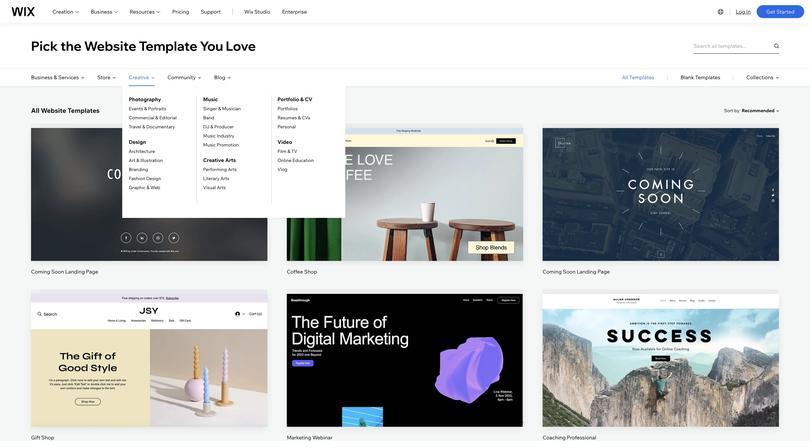 Task type: locate. For each thing, give the bounding box(es) containing it.
& left tv
[[288, 149, 291, 154]]

1 vertical spatial creative
[[203, 157, 224, 163]]

branding
[[129, 167, 148, 173]]

photography events & portraits commercial & editorial travel & documentary
[[129, 96, 177, 130]]

1 horizontal spatial page
[[598, 269, 610, 275]]

music industry link
[[203, 133, 235, 139]]

website
[[84, 38, 137, 54], [41, 106, 66, 115]]

shop inside gift shop group
[[41, 435, 54, 441]]

1 horizontal spatial business
[[91, 8, 112, 15]]

2 page from the left
[[598, 269, 610, 275]]

0 vertical spatial shop
[[305, 269, 317, 275]]

all website templates - coffee shop image
[[287, 128, 524, 261]]

edit for coaching professional
[[657, 348, 666, 354]]

shop inside coffee shop group
[[305, 269, 317, 275]]

music down "dj"
[[203, 133, 216, 139]]

1 horizontal spatial soon
[[563, 269, 576, 275]]

& left cv
[[301, 96, 304, 103]]

fashion design link
[[129, 176, 161, 182]]

vlog link
[[278, 167, 288, 173]]

log
[[737, 8, 746, 15]]

2 vertical spatial music
[[203, 142, 216, 148]]

edit button inside marketing webinar group
[[390, 343, 421, 359]]

0 horizontal spatial all website templates - coming soon landing page image
[[31, 128, 268, 261]]

portraits
[[148, 106, 166, 112]]

log in
[[737, 8, 752, 15]]

creative inside creative arts performing arts literary arts visual arts
[[203, 157, 224, 163]]

music up singer
[[203, 96, 218, 103]]

coming soon landing page group
[[31, 124, 268, 276], [543, 124, 780, 276]]

edit for coming soon landing page
[[657, 182, 666, 188]]

creative arts performing arts literary arts visual arts
[[203, 157, 237, 191]]

1 page from the left
[[86, 269, 98, 275]]

1 coming soon landing page group from the left
[[31, 124, 268, 276]]

view button inside "coming soon landing page" group
[[646, 199, 677, 215]]

dj & producer link
[[203, 124, 234, 130]]

1 vertical spatial music
[[203, 133, 216, 139]]

photography link
[[129, 95, 161, 103]]

arts down creative arts link
[[228, 167, 237, 173]]

0 horizontal spatial shop
[[41, 435, 54, 441]]

3 music from the top
[[203, 142, 216, 148]]

1 landing from the left
[[65, 269, 85, 275]]

all website templates - coaching professional image
[[543, 294, 780, 427]]

edit inside gift shop group
[[145, 348, 154, 354]]

view for coaching professional
[[655, 370, 667, 376]]

get started link
[[757, 5, 805, 18]]

0 vertical spatial business
[[91, 8, 112, 15]]

1 horizontal spatial website
[[84, 38, 137, 54]]

& inside video film & tv online education vlog
[[288, 149, 291, 154]]

promotion
[[217, 142, 239, 148]]

tv
[[292, 149, 298, 154]]

coaching
[[543, 435, 566, 441]]

music down music industry link
[[203, 142, 216, 148]]

templates
[[630, 74, 655, 81], [696, 74, 721, 81], [68, 106, 100, 115]]

blank
[[681, 74, 695, 81]]

templates for blank templates
[[696, 74, 721, 81]]

1 horizontal spatial all
[[623, 74, 629, 81]]

creative up photography link
[[129, 74, 149, 81]]

edit inside coffee shop group
[[401, 182, 410, 188]]

&
[[54, 74, 57, 81], [301, 96, 304, 103], [144, 106, 147, 112], [218, 106, 221, 112], [155, 115, 158, 121], [298, 115, 301, 121], [142, 124, 145, 130], [211, 124, 214, 130], [288, 149, 291, 154], [137, 158, 139, 163], [147, 185, 150, 191]]

coming
[[31, 269, 50, 275], [543, 269, 562, 275]]

0 vertical spatial design
[[129, 139, 146, 145]]

0 horizontal spatial landing
[[65, 269, 85, 275]]

0 horizontal spatial coming
[[31, 269, 50, 275]]

studio
[[255, 8, 271, 15]]

marketing webinar
[[287, 435, 333, 441]]

coaching professional group
[[543, 290, 780, 442]]

design up web on the left top of page
[[146, 176, 161, 182]]

1 horizontal spatial shop
[[305, 269, 317, 275]]

you
[[200, 38, 223, 54]]

all templates
[[623, 74, 655, 81]]

edit inside marketing webinar group
[[401, 348, 410, 354]]

film & tv link
[[278, 149, 298, 154]]

shop for gift shop
[[41, 435, 54, 441]]

all for all templates
[[623, 74, 629, 81]]

view button for coffee shop
[[390, 199, 421, 215]]

0 vertical spatial music
[[203, 96, 218, 103]]

illustration
[[140, 158, 163, 163]]

coffee shop
[[287, 269, 317, 275]]

edit button inside 'coaching professional' group
[[646, 343, 677, 359]]

soon
[[51, 269, 64, 275], [563, 269, 576, 275]]

edit button inside coffee shop group
[[390, 177, 421, 193]]

cvs
[[302, 115, 311, 121]]

edit for gift shop
[[145, 348, 154, 354]]

design up architecture on the top of the page
[[129, 139, 146, 145]]

pricing
[[172, 8, 189, 15]]

& right "dj"
[[211, 124, 214, 130]]

view button
[[390, 199, 421, 215], [646, 199, 677, 215], [134, 365, 165, 381], [646, 365, 677, 381]]

1 horizontal spatial templates
[[630, 74, 655, 81]]

band
[[203, 115, 214, 121]]

literary
[[203, 176, 220, 182]]

coming soon landing page group containing edit
[[543, 124, 780, 276]]

coming soon landing page
[[31, 269, 98, 275], [543, 269, 610, 275]]

enterprise link
[[282, 8, 307, 15]]

1 vertical spatial design
[[146, 176, 161, 182]]

1 horizontal spatial all website templates - coming soon landing page image
[[543, 128, 780, 261]]

& down the portraits
[[155, 115, 158, 121]]

view inside 'coaching professional' group
[[655, 370, 667, 376]]

1 horizontal spatial creative
[[203, 157, 224, 163]]

performing
[[203, 167, 227, 173]]

edit for coffee shop
[[401, 182, 410, 188]]

1 vertical spatial shop
[[41, 435, 54, 441]]

1 horizontal spatial landing
[[577, 269, 597, 275]]

1 coming soon landing page from the left
[[31, 269, 98, 275]]

creative up performing
[[203, 157, 224, 163]]

view button inside coffee shop group
[[390, 199, 421, 215]]

visual
[[203, 185, 216, 191]]

marketing
[[287, 435, 312, 441]]

2 coming soon landing page group from the left
[[543, 124, 780, 276]]

all for all website templates
[[31, 106, 39, 115]]

0 horizontal spatial coming soon landing page group
[[31, 124, 268, 276]]

portfolio & cv portfolios resumes & cvs personal
[[278, 96, 313, 130]]

business inside 'categories by subject' element
[[31, 74, 53, 81]]

0 horizontal spatial business
[[31, 74, 53, 81]]

edit button for gift shop
[[134, 343, 165, 359]]

vlog
[[278, 167, 288, 173]]

edit button inside gift shop group
[[134, 343, 165, 359]]

view inside gift shop group
[[143, 370, 155, 376]]

portfolios link
[[278, 106, 298, 112]]

design
[[129, 139, 146, 145], [146, 176, 161, 182]]

blog
[[214, 74, 226, 81]]

creative for creative
[[129, 74, 149, 81]]

events & portraits link
[[129, 106, 166, 112]]

photography
[[129, 96, 161, 103]]

pricing link
[[172, 8, 189, 15]]

portfolio
[[278, 96, 299, 103]]

events
[[129, 106, 143, 112]]

web
[[151, 185, 160, 191]]

fashion
[[129, 176, 145, 182]]

1 all website templates - coming soon landing page image from the left
[[31, 128, 268, 261]]

creation
[[53, 8, 73, 15]]

1 vertical spatial business
[[31, 74, 53, 81]]

0 horizontal spatial page
[[86, 269, 98, 275]]

0 horizontal spatial all
[[31, 106, 39, 115]]

edit inside 'coaching professional' group
[[657, 348, 666, 354]]

love
[[226, 38, 256, 54]]

0 vertical spatial all
[[623, 74, 629, 81]]

marketing webinar group
[[287, 290, 524, 442]]

view button for coming soon landing page
[[646, 199, 677, 215]]

community
[[168, 74, 196, 81]]

webinar
[[313, 435, 333, 441]]

creative arts link
[[203, 156, 236, 164]]

0 horizontal spatial creative
[[129, 74, 149, 81]]

view button inside gift shop group
[[134, 365, 165, 381]]

edit button
[[390, 177, 421, 193], [646, 177, 677, 193], [134, 343, 165, 359], [390, 343, 421, 359], [646, 343, 677, 359]]

architecture link
[[129, 149, 155, 154]]

online education link
[[278, 158, 314, 163]]

shop right coffee
[[305, 269, 317, 275]]

support
[[201, 8, 221, 15]]

1 vertical spatial all
[[31, 106, 39, 115]]

portfolios
[[278, 106, 298, 112]]

1 vertical spatial website
[[41, 106, 66, 115]]

view inside coffee shop group
[[399, 204, 411, 210]]

0 horizontal spatial soon
[[51, 269, 64, 275]]

1 horizontal spatial coming soon landing page
[[543, 269, 610, 275]]

categories. use the left and right arrow keys to navigate the menu element
[[0, 69, 811, 218]]

2 coming soon landing page from the left
[[543, 269, 610, 275]]

branding link
[[129, 167, 148, 173]]

edit
[[401, 182, 410, 188], [657, 182, 666, 188], [145, 348, 154, 354], [401, 348, 410, 354], [657, 348, 666, 354]]

business
[[91, 8, 112, 15], [31, 74, 53, 81]]

arts
[[225, 157, 236, 163], [228, 167, 237, 173], [221, 176, 229, 182], [217, 185, 226, 191]]

view for coming soon landing page
[[655, 204, 667, 210]]

view button inside 'coaching professional' group
[[646, 365, 677, 381]]

all website templates - coming soon landing page image
[[31, 128, 268, 261], [543, 128, 780, 261]]

None search field
[[694, 38, 780, 54]]

business inside dropdown button
[[91, 8, 112, 15]]

all website templates
[[31, 106, 100, 115]]

singer
[[203, 106, 217, 112]]

0 horizontal spatial design
[[129, 139, 146, 145]]

1 horizontal spatial coming
[[543, 269, 562, 275]]

music singer & musician band dj & producer music industry music promotion
[[203, 96, 241, 148]]

view for gift shop
[[143, 370, 155, 376]]

0 vertical spatial creative
[[129, 74, 149, 81]]

2 horizontal spatial templates
[[696, 74, 721, 81]]

0 horizontal spatial coming soon landing page
[[31, 269, 98, 275]]

shop right gift at the bottom of the page
[[41, 435, 54, 441]]

coming soon landing page group containing coming soon landing page
[[31, 124, 268, 276]]

& right art
[[137, 158, 139, 163]]

all inside generic categories element
[[623, 74, 629, 81]]

business for business & services
[[31, 74, 53, 81]]

creation button
[[53, 8, 79, 15]]

video link
[[278, 138, 293, 146]]

enterprise
[[282, 8, 307, 15]]

business for business
[[91, 8, 112, 15]]

get
[[767, 8, 776, 15]]

1 horizontal spatial coming soon landing page group
[[543, 124, 780, 276]]

page
[[86, 269, 98, 275], [598, 269, 610, 275]]



Task type: vqa. For each thing, say whether or not it's contained in the screenshot.


Task type: describe. For each thing, give the bounding box(es) containing it.
& left web on the left top of page
[[147, 185, 150, 191]]

wix
[[245, 8, 254, 15]]

coffee shop group
[[287, 124, 524, 276]]

business & services
[[31, 74, 79, 81]]

view button for coaching professional
[[646, 365, 677, 381]]

blank templates
[[681, 74, 721, 81]]

edit for marketing webinar
[[401, 348, 410, 354]]

gift shop group
[[31, 290, 268, 442]]

video film & tv online education vlog
[[278, 139, 314, 173]]

0 vertical spatial website
[[84, 38, 137, 54]]

cv
[[305, 96, 313, 103]]

by:
[[735, 108, 741, 113]]

band link
[[203, 115, 214, 121]]

pick the website template you love
[[31, 38, 256, 54]]

personal link
[[278, 124, 296, 130]]

Search search field
[[694, 38, 780, 54]]

& left services
[[54, 74, 57, 81]]

recommended
[[743, 108, 775, 114]]

shop for coffee shop
[[305, 269, 317, 275]]

& down photography link
[[144, 106, 147, 112]]

arts up 'performing arts' link
[[225, 157, 236, 163]]

& left cvs
[[298, 115, 301, 121]]

1 horizontal spatial design
[[146, 176, 161, 182]]

blank templates link
[[681, 69, 721, 86]]

wix studio
[[245, 8, 271, 15]]

coffee
[[287, 269, 303, 275]]

1 coming from the left
[[31, 269, 50, 275]]

arts down literary arts "link" at the top
[[217, 185, 226, 191]]

all website templates - marketing webinar image
[[287, 294, 524, 427]]

categories by subject element
[[31, 69, 346, 218]]

get started
[[767, 8, 795, 15]]

templates for all templates
[[630, 74, 655, 81]]

0 horizontal spatial templates
[[68, 106, 100, 115]]

generic categories element
[[623, 69, 780, 86]]

resumes
[[278, 115, 297, 121]]

edit button for coffee shop
[[390, 177, 421, 193]]

creative for creative arts performing arts literary arts visual arts
[[203, 157, 224, 163]]

the
[[61, 38, 82, 54]]

performing arts link
[[203, 167, 237, 173]]

& right singer
[[218, 106, 221, 112]]

music link
[[203, 95, 218, 103]]

collections
[[747, 74, 774, 81]]

started
[[777, 8, 795, 15]]

gift
[[31, 435, 40, 441]]

visual arts link
[[203, 185, 226, 191]]

professional
[[567, 435, 597, 441]]

& right "travel"
[[142, 124, 145, 130]]

sort by:
[[725, 108, 741, 113]]

2 music from the top
[[203, 133, 216, 139]]

architecture
[[129, 149, 155, 154]]

design link
[[129, 138, 146, 146]]

template
[[139, 38, 198, 54]]

coming soon landing page for "coming soon landing page" group containing coming soon landing page
[[31, 269, 98, 275]]

resumes & cvs link
[[278, 115, 311, 121]]

edit button for coming soon landing page
[[646, 177, 677, 193]]

art & illustration link
[[129, 158, 163, 163]]

coming soon landing page for "coming soon landing page" group containing edit
[[543, 269, 610, 275]]

commercial & editorial link
[[129, 115, 177, 121]]

art
[[129, 158, 136, 163]]

graphic
[[129, 185, 146, 191]]

travel
[[129, 124, 141, 130]]

personal
[[278, 124, 296, 130]]

2 all website templates - coming soon landing page image from the left
[[543, 128, 780, 261]]

dj
[[203, 124, 210, 130]]

language selector, english selected image
[[718, 8, 725, 15]]

store
[[97, 74, 110, 81]]

video
[[278, 139, 293, 145]]

in
[[747, 8, 752, 15]]

graphic & web link
[[129, 185, 160, 191]]

edit button for coaching professional
[[646, 343, 677, 359]]

business button
[[91, 8, 118, 15]]

view for coffee shop
[[399, 204, 411, 210]]

literary arts link
[[203, 176, 229, 182]]

producer
[[215, 124, 234, 130]]

coaching professional
[[543, 435, 597, 441]]

2 soon from the left
[[563, 269, 576, 275]]

all templates link
[[623, 69, 655, 86]]

resources
[[130, 8, 155, 15]]

online
[[278, 158, 292, 163]]

2 coming from the left
[[543, 269, 562, 275]]

film
[[278, 149, 287, 154]]

musician
[[222, 106, 241, 112]]

1 soon from the left
[[51, 269, 64, 275]]

education
[[293, 158, 314, 163]]

gift shop
[[31, 435, 54, 441]]

services
[[58, 74, 79, 81]]

1 music from the top
[[203, 96, 218, 103]]

wix studio link
[[245, 8, 271, 15]]

2 landing from the left
[[577, 269, 597, 275]]

view button for gift shop
[[134, 365, 165, 381]]

design architecture art & illustration branding fashion design graphic & web
[[129, 139, 163, 191]]

portfolio & cv link
[[278, 95, 313, 103]]

edit button for marketing webinar
[[390, 343, 421, 359]]

singer & musician link
[[203, 106, 241, 112]]

all website templates - gift shop image
[[31, 294, 268, 427]]

documentary
[[146, 124, 175, 130]]

commercial
[[129, 115, 154, 121]]

0 horizontal spatial website
[[41, 106, 66, 115]]

pick
[[31, 38, 58, 54]]

arts down 'performing arts' link
[[221, 176, 229, 182]]

travel & documentary link
[[129, 124, 175, 130]]



